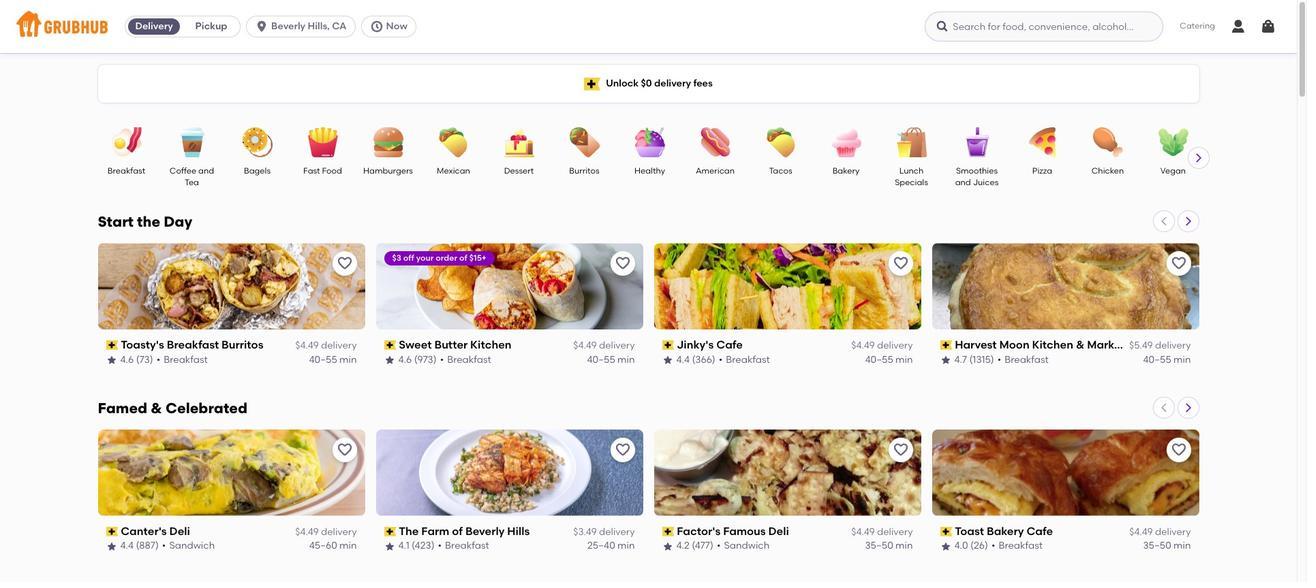 Task type: locate. For each thing, give the bounding box(es) containing it.
delivery for the farm of beverly hills
[[599, 527, 635, 539]]

1 horizontal spatial bakery
[[987, 526, 1024, 538]]

sandwich for famous
[[724, 541, 770, 553]]

beverly inside button
[[271, 20, 306, 32]]

4.6 down the sweet in the bottom of the page
[[398, 354, 412, 366]]

• breakfast down jinky's cafe
[[719, 354, 770, 366]]

of right farm
[[452, 526, 463, 538]]

and inside coffee and tea
[[198, 166, 214, 176]]

catering
[[1180, 21, 1216, 31]]

deli right the canter's on the left of page
[[169, 526, 190, 538]]

caret left icon image down vegan
[[1159, 216, 1170, 227]]

tacos image
[[757, 127, 805, 157]]

svg image inside beverly hills, ca button
[[255, 20, 269, 33]]

1 sandwich from the left
[[169, 541, 215, 553]]

2 • sandwich from the left
[[717, 541, 770, 553]]

4.2
[[677, 541, 690, 553]]

1 horizontal spatial and
[[956, 178, 971, 188]]

$4.49 delivery for factor's famous deli
[[852, 527, 913, 539]]

american image
[[692, 127, 739, 157]]

•
[[157, 354, 160, 366], [440, 354, 444, 366], [719, 354, 723, 366], [998, 354, 1002, 366], [162, 541, 166, 553], [438, 541, 442, 553], [717, 541, 721, 553], [992, 541, 996, 553]]

25–40 min
[[588, 541, 635, 553]]

1 vertical spatial cafe
[[1027, 526, 1053, 538]]

2 40–55 min from the left
[[587, 354, 635, 366]]

star icon image for factor's famous deli
[[662, 542, 673, 553]]

star icon image left 4.2
[[662, 542, 673, 553]]

cafe right jinky's
[[717, 339, 743, 352]]

1 horizontal spatial burritos
[[569, 166, 600, 176]]

0 horizontal spatial kitchen
[[470, 339, 512, 352]]

breakfast for the farm of beverly hills
[[445, 541, 489, 553]]

star icon image for jinky's cafe
[[662, 355, 673, 366]]

svg image
[[1261, 18, 1277, 35], [255, 20, 269, 33], [370, 20, 383, 33], [936, 20, 950, 33]]

delivery for toasty's breakfast burritos
[[321, 340, 357, 352]]

subscription pass image for toasty's breakfast burritos
[[106, 341, 118, 351]]

• breakfast down the toast bakery cafe
[[992, 541, 1043, 553]]

1 horizontal spatial • sandwich
[[717, 541, 770, 553]]

1 35–50 min from the left
[[865, 541, 913, 553]]

star icon image left 4.4 (887)
[[106, 542, 117, 553]]

and for smoothies and juices
[[956, 178, 971, 188]]

caret right icon image for start the day
[[1183, 216, 1194, 227]]

butter
[[435, 339, 468, 352]]

40–55 min
[[309, 354, 357, 366], [587, 354, 635, 366], [865, 354, 913, 366], [1144, 354, 1191, 366]]

deli
[[169, 526, 190, 538], [769, 526, 789, 538]]

save this restaurant button for jinky's cafe
[[889, 252, 913, 276]]

• for butter
[[440, 354, 444, 366]]

4.7
[[955, 354, 967, 366]]

the
[[137, 213, 160, 230]]

kitchen right moon
[[1032, 339, 1074, 352]]

burritos down burritos image
[[569, 166, 600, 176]]

0 horizontal spatial 4.6
[[120, 354, 134, 366]]

of
[[459, 254, 468, 263], [452, 526, 463, 538]]

• sandwich down famous
[[717, 541, 770, 553]]

delivery for toast bakery cafe
[[1155, 527, 1191, 539]]

4.0
[[955, 541, 968, 553]]

breakfast down jinky's cafe
[[726, 354, 770, 366]]

1 vertical spatial and
[[956, 178, 971, 188]]

and for coffee and tea
[[198, 166, 214, 176]]

2 deli from the left
[[769, 526, 789, 538]]

4.4 left the (887)
[[120, 541, 134, 553]]

• right (26)
[[992, 541, 996, 553]]

2 35–50 from the left
[[1144, 541, 1172, 553]]

breakfast for jinky's cafe
[[726, 354, 770, 366]]

toast bakery cafe
[[955, 526, 1053, 538]]

• right the (887)
[[162, 541, 166, 553]]

tea
[[185, 178, 199, 188]]

ca
[[332, 20, 347, 32]]

start the day
[[98, 213, 192, 230]]

caret left icon image for famed & celebrated
[[1159, 403, 1170, 414]]

• breakfast
[[157, 354, 208, 366], [440, 354, 491, 366], [719, 354, 770, 366], [998, 354, 1049, 366], [438, 541, 489, 553], [992, 541, 1043, 553]]

2 4.6 from the left
[[398, 354, 412, 366]]

0 vertical spatial and
[[198, 166, 214, 176]]

1 horizontal spatial cafe
[[1027, 526, 1053, 538]]

• down farm
[[438, 541, 442, 553]]

0 horizontal spatial beverly
[[271, 20, 306, 32]]

caret left icon image down $5.49 delivery
[[1159, 403, 1170, 414]]

& left marketplace at the bottom of the page
[[1076, 339, 1085, 352]]

0 vertical spatial &
[[1076, 339, 1085, 352]]

delivery button
[[126, 16, 183, 37]]

harvest
[[955, 339, 997, 352]]

delivery for sweet butter kitchen
[[599, 340, 635, 352]]

• breakfast for butter
[[440, 354, 491, 366]]

cafe down toast bakery cafe logo
[[1027, 526, 1053, 538]]

2 35–50 min from the left
[[1144, 541, 1191, 553]]

and up 'tea' on the top
[[198, 166, 214, 176]]

vegan
[[1161, 166, 1186, 176]]

1 vertical spatial caret left icon image
[[1159, 403, 1170, 414]]

0 horizontal spatial burritos
[[222, 339, 263, 352]]

the farm of beverly hills
[[399, 526, 530, 538]]

now button
[[361, 16, 422, 37]]

• right (973)
[[440, 354, 444, 366]]

star icon image left 4.0
[[940, 542, 951, 553]]

• for famous
[[717, 541, 721, 553]]

min for jinky's cafe
[[896, 354, 913, 366]]

breakfast
[[108, 166, 145, 176], [167, 339, 219, 352], [164, 354, 208, 366], [447, 354, 491, 366], [726, 354, 770, 366], [1005, 354, 1049, 366], [445, 541, 489, 553], [999, 541, 1043, 553]]

• right (1315)
[[998, 354, 1002, 366]]

4 40–55 min from the left
[[1144, 354, 1191, 366]]

1 vertical spatial caret right icon image
[[1183, 216, 1194, 227]]

subscription pass image for harvest moon kitchen & marketplace
[[940, 341, 952, 351]]

tacos
[[769, 166, 793, 176]]

• breakfast down the farm of beverly hills
[[438, 541, 489, 553]]

deli right famous
[[769, 526, 789, 538]]

sandwich
[[169, 541, 215, 553], [724, 541, 770, 553]]

1 vertical spatial of
[[452, 526, 463, 538]]

kitchen for butter
[[470, 339, 512, 352]]

4.6 left (73)
[[120, 354, 134, 366]]

• right (366)
[[719, 354, 723, 366]]

bakery up (26)
[[987, 526, 1024, 538]]

save this restaurant image for burritos
[[336, 256, 353, 272]]

canter's deli
[[121, 526, 190, 538]]

subscription pass image left harvest
[[940, 341, 952, 351]]

2 kitchen from the left
[[1032, 339, 1074, 352]]

4.4 for jinky's cafe
[[677, 354, 690, 366]]

40–55 for sweet butter kitchen
[[587, 354, 615, 366]]

1 deli from the left
[[169, 526, 190, 538]]

min for toast bakery cafe
[[1174, 541, 1191, 553]]

sandwich for deli
[[169, 541, 215, 553]]

0 horizontal spatial bakery
[[833, 166, 860, 176]]

hills
[[507, 526, 530, 538]]

$4.49 delivery for jinky's cafe
[[852, 340, 913, 352]]

1 vertical spatial 4.4
[[120, 541, 134, 553]]

• sandwich
[[162, 541, 215, 553], [717, 541, 770, 553]]

40–55 for toasty's breakfast burritos
[[309, 354, 337, 366]]

0 horizontal spatial 4.4
[[120, 541, 134, 553]]

star icon image left 4.4 (366)
[[662, 355, 673, 366]]

kitchen right butter
[[470, 339, 512, 352]]

1 40–55 from the left
[[309, 354, 337, 366]]

caret right icon image
[[1193, 153, 1204, 164], [1183, 216, 1194, 227], [1183, 403, 1194, 414]]

hills,
[[308, 20, 330, 32]]

35–50 for toast bakery cafe
[[1144, 541, 1172, 553]]

breakfast image
[[103, 127, 150, 157]]

0 horizontal spatial • sandwich
[[162, 541, 215, 553]]

0 horizontal spatial and
[[198, 166, 214, 176]]

2 40–55 from the left
[[587, 354, 615, 366]]

35–50 min for toast bakery cafe
[[1144, 541, 1191, 553]]

star icon image for harvest moon kitchen & marketplace
[[940, 355, 951, 366]]

min for toasty's breakfast burritos
[[340, 354, 357, 366]]

1 horizontal spatial 35–50 min
[[1144, 541, 1191, 553]]

bagels
[[244, 166, 271, 176]]

& right famed
[[151, 400, 162, 417]]

sweet butter kitchen
[[399, 339, 512, 352]]

• breakfast down the "toasty's breakfast burritos"
[[157, 354, 208, 366]]

2 sandwich from the left
[[724, 541, 770, 553]]

• sandwich down canter's deli
[[162, 541, 215, 553]]

off
[[403, 254, 414, 263]]

save this restaurant button for harvest moon kitchen & marketplace
[[1167, 252, 1191, 276]]

star icon image down subscription pass image
[[384, 355, 395, 366]]

breakfast for toast bakery cafe
[[999, 541, 1043, 553]]

4.6
[[120, 354, 134, 366], [398, 354, 412, 366]]

$4.49 for jinky's cafe
[[852, 340, 875, 352]]

fast food image
[[299, 127, 347, 157]]

subscription pass image left jinky's
[[662, 341, 674, 351]]

$4.49
[[295, 340, 319, 352], [574, 340, 597, 352], [852, 340, 875, 352], [295, 527, 319, 539], [852, 527, 875, 539], [1130, 527, 1153, 539]]

$5.49
[[1130, 340, 1153, 352]]

45–60 min
[[309, 541, 357, 553]]

0 vertical spatial burritos
[[569, 166, 600, 176]]

1 horizontal spatial deli
[[769, 526, 789, 538]]

harvest moon kitchen & marketplace
[[955, 339, 1156, 352]]

save this restaurant image for of
[[615, 442, 631, 459]]

of left $15+
[[459, 254, 468, 263]]

sandwich down famous
[[724, 541, 770, 553]]

35–50
[[865, 541, 894, 553], [1144, 541, 1172, 553]]

subscription pass image left the
[[384, 528, 396, 537]]

4.4 down jinky's
[[677, 354, 690, 366]]

the farm of beverly hills logo image
[[376, 430, 643, 517]]

0 vertical spatial beverly
[[271, 20, 306, 32]]

• breakfast for bakery
[[992, 541, 1043, 553]]

1 horizontal spatial sandwich
[[724, 541, 770, 553]]

caret left icon image
[[1159, 216, 1170, 227], [1159, 403, 1170, 414]]

kitchen
[[470, 339, 512, 352], [1032, 339, 1074, 352]]

• right the (477)
[[717, 541, 721, 553]]

1 4.6 from the left
[[120, 354, 134, 366]]

burritos down toasty's breakfast burritos logo
[[222, 339, 263, 352]]

1 horizontal spatial &
[[1076, 339, 1085, 352]]

0 horizontal spatial 35–50
[[865, 541, 894, 553]]

star icon image left "4.6 (73)"
[[106, 355, 117, 366]]

0 horizontal spatial sandwich
[[169, 541, 215, 553]]

subscription pass image left toasty's at the bottom left
[[106, 341, 118, 351]]

• breakfast down 'sweet butter kitchen'
[[440, 354, 491, 366]]

• for breakfast
[[157, 354, 160, 366]]

toasty's breakfast burritos logo image
[[98, 243, 365, 330]]

star icon image left '4.1'
[[384, 542, 395, 553]]

$4.49 delivery for toast bakery cafe
[[1130, 527, 1191, 539]]

40–55 for jinky's cafe
[[865, 354, 894, 366]]

famed & celebrated
[[98, 400, 248, 417]]

caret left icon image for start the day
[[1159, 216, 1170, 227]]

4.4 for canter's deli
[[120, 541, 134, 553]]

• breakfast down moon
[[998, 354, 1049, 366]]

toast
[[955, 526, 984, 538]]

1 caret left icon image from the top
[[1159, 216, 1170, 227]]

save this restaurant image for kitchen
[[1171, 256, 1187, 272]]

2 caret left icon image from the top
[[1159, 403, 1170, 414]]

$3 off your order of $15+
[[392, 254, 487, 263]]

3 40–55 from the left
[[865, 354, 894, 366]]

$3
[[392, 254, 402, 263]]

beverly
[[271, 20, 306, 32], [466, 526, 505, 538]]

0 horizontal spatial 35–50 min
[[865, 541, 913, 553]]

4.7 (1315)
[[955, 354, 994, 366]]

(73)
[[136, 354, 153, 366]]

4.4
[[677, 354, 690, 366], [120, 541, 134, 553]]

40–55
[[309, 354, 337, 366], [587, 354, 615, 366], [865, 354, 894, 366], [1144, 354, 1172, 366]]

0 vertical spatial 4.4
[[677, 354, 690, 366]]

bakery down bakery image on the top of the page
[[833, 166, 860, 176]]

save this restaurant image
[[336, 256, 353, 272], [615, 256, 631, 272], [1171, 256, 1187, 272], [336, 442, 353, 459], [615, 442, 631, 459], [893, 442, 909, 459], [1171, 442, 1187, 459]]

breakfast down the toast bakery cafe
[[999, 541, 1043, 553]]

35–50 min for factor's famous deli
[[865, 541, 913, 553]]

star icon image left 4.7
[[940, 355, 951, 366]]

sandwich down canter's deli
[[169, 541, 215, 553]]

1 horizontal spatial 35–50
[[1144, 541, 1172, 553]]

0 vertical spatial caret left icon image
[[1159, 216, 1170, 227]]

star icon image for toast bakery cafe
[[940, 542, 951, 553]]

subscription pass image left the canter's on the left of page
[[106, 528, 118, 537]]

3 40–55 min from the left
[[865, 354, 913, 366]]

• for cafe
[[719, 354, 723, 366]]

bakery image
[[823, 127, 870, 157]]

save this restaurant image for cafe
[[1171, 442, 1187, 459]]

jinky's cafe
[[677, 339, 743, 352]]

coffee and tea
[[170, 166, 214, 188]]

0 vertical spatial of
[[459, 254, 468, 263]]

$4.49 for toast bakery cafe
[[1130, 527, 1153, 539]]

dessert image
[[495, 127, 543, 157]]

bagels image
[[233, 127, 281, 157]]

1 40–55 min from the left
[[309, 354, 357, 366]]

$4.49 for toasty's breakfast burritos
[[295, 340, 319, 352]]

burritos image
[[561, 127, 608, 157]]

&
[[1076, 339, 1085, 352], [151, 400, 162, 417]]

4.6 (73)
[[120, 354, 153, 366]]

caret right icon image for famed & celebrated
[[1183, 403, 1194, 414]]

1 vertical spatial bakery
[[987, 526, 1024, 538]]

$15+
[[469, 254, 487, 263]]

main navigation navigation
[[0, 0, 1297, 53]]

breakfast down 'sweet butter kitchen'
[[447, 354, 491, 366]]

subscription pass image for jinky's cafe
[[662, 341, 674, 351]]

$4.49 delivery for canter's deli
[[295, 527, 357, 539]]

25–40
[[588, 541, 615, 553]]

1 horizontal spatial 4.4
[[677, 354, 690, 366]]

0 horizontal spatial &
[[151, 400, 162, 417]]

cafe
[[717, 339, 743, 352], [1027, 526, 1053, 538]]

subscription pass image left toast
[[940, 528, 952, 537]]

farm
[[422, 526, 450, 538]]

healthy image
[[626, 127, 674, 157]]

delivery for harvest moon kitchen & marketplace
[[1155, 340, 1191, 352]]

2 vertical spatial caret right icon image
[[1183, 403, 1194, 414]]

beverly left hills,
[[271, 20, 306, 32]]

mexican
[[437, 166, 470, 176]]

4 40–55 from the left
[[1144, 354, 1172, 366]]

0 horizontal spatial deli
[[169, 526, 190, 538]]

• right (73)
[[157, 354, 160, 366]]

breakfast down moon
[[1005, 354, 1049, 366]]

0 horizontal spatial cafe
[[717, 339, 743, 352]]

• sandwich for deli
[[162, 541, 215, 553]]

lunch specials
[[895, 166, 928, 188]]

0 vertical spatial cafe
[[717, 339, 743, 352]]

pizza image
[[1019, 127, 1067, 157]]

40–55 for harvest moon kitchen & marketplace
[[1144, 354, 1172, 366]]

4.0 (26)
[[955, 541, 988, 553]]

4.2 (477)
[[677, 541, 714, 553]]

1 • sandwich from the left
[[162, 541, 215, 553]]

star icon image
[[106, 355, 117, 366], [384, 355, 395, 366], [662, 355, 673, 366], [940, 355, 951, 366], [106, 542, 117, 553], [384, 542, 395, 553], [662, 542, 673, 553], [940, 542, 951, 553]]

4.6 (973)
[[398, 354, 437, 366]]

and inside smoothies and juices
[[956, 178, 971, 188]]

save this restaurant image
[[893, 256, 909, 272]]

unlock $0 delivery fees
[[606, 78, 713, 89]]

1 horizontal spatial 4.6
[[398, 354, 412, 366]]

chicken
[[1092, 166, 1124, 176]]

1 vertical spatial &
[[151, 400, 162, 417]]

coffee and tea image
[[168, 127, 216, 157]]

breakfast down the "toasty's breakfast burritos"
[[164, 354, 208, 366]]

1 vertical spatial beverly
[[466, 526, 505, 538]]

• sandwich for famous
[[717, 541, 770, 553]]

breakfast down the farm of beverly hills
[[445, 541, 489, 553]]

subscription pass image
[[106, 341, 118, 351], [662, 341, 674, 351], [940, 341, 952, 351], [106, 528, 118, 537], [384, 528, 396, 537], [662, 528, 674, 537], [940, 528, 952, 537]]

4.4 (887)
[[120, 541, 159, 553]]

1 35–50 from the left
[[865, 541, 894, 553]]

now
[[386, 20, 408, 32]]

breakfast for harvest moon kitchen & marketplace
[[1005, 354, 1049, 366]]

burritos
[[569, 166, 600, 176], [222, 339, 263, 352]]

breakfast right toasty's at the bottom left
[[167, 339, 219, 352]]

specials
[[895, 178, 928, 188]]

pizza
[[1033, 166, 1053, 176]]

and down smoothies
[[956, 178, 971, 188]]

1 kitchen from the left
[[470, 339, 512, 352]]

(1315)
[[970, 354, 994, 366]]

hamburgers image
[[364, 127, 412, 157]]

beverly left hills
[[466, 526, 505, 538]]

• breakfast for cafe
[[719, 354, 770, 366]]

delivery
[[654, 78, 691, 89], [321, 340, 357, 352], [599, 340, 635, 352], [877, 340, 913, 352], [1155, 340, 1191, 352], [321, 527, 357, 539], [599, 527, 635, 539], [877, 527, 913, 539], [1155, 527, 1191, 539]]

subscription pass image left factor's
[[662, 528, 674, 537]]

food
[[322, 166, 342, 176]]

delivery
[[135, 20, 173, 32]]

1 horizontal spatial kitchen
[[1032, 339, 1074, 352]]



Task type: vqa. For each thing, say whether or not it's contained in the screenshot.
4.6 (973)
yes



Task type: describe. For each thing, give the bounding box(es) containing it.
svg image inside now button
[[370, 20, 383, 33]]

(477)
[[692, 541, 714, 553]]

celebrated
[[166, 400, 248, 417]]

save this restaurant image for deli
[[893, 442, 909, 459]]

star icon image for toasty's breakfast burritos
[[106, 355, 117, 366]]

• breakfast for moon
[[998, 354, 1049, 366]]

4.1
[[398, 541, 409, 553]]

mexican image
[[430, 127, 478, 157]]

star icon image for the farm of beverly hills
[[384, 542, 395, 553]]

beverly hills, ca button
[[246, 16, 361, 37]]

start
[[98, 213, 134, 230]]

0 vertical spatial caret right icon image
[[1193, 153, 1204, 164]]

delivery for factor's famous deli
[[877, 527, 913, 539]]

delivery for jinky's cafe
[[877, 340, 913, 352]]

toast bakery cafe logo image
[[932, 430, 1199, 517]]

min for the farm of beverly hills
[[618, 541, 635, 553]]

smoothies and juices
[[956, 166, 999, 188]]

$5.49 delivery
[[1130, 340, 1191, 352]]

smoothies and juices image
[[953, 127, 1001, 157]]

lunch
[[900, 166, 924, 176]]

40–55 min for toasty's breakfast burritos
[[309, 354, 357, 366]]

0 vertical spatial bakery
[[833, 166, 860, 176]]

• for moon
[[998, 354, 1002, 366]]

subscription pass image for factor's famous deli
[[662, 528, 674, 537]]

• breakfast for farm
[[438, 541, 489, 553]]

40–55 min for jinky's cafe
[[865, 354, 913, 366]]

lunch specials image
[[888, 127, 936, 157]]

factor's famous deli logo image
[[654, 430, 921, 517]]

canter's
[[121, 526, 167, 538]]

min for canter's deli
[[340, 541, 357, 553]]

day
[[164, 213, 192, 230]]

(423)
[[412, 541, 435, 553]]

sweet butter kitchen logo image
[[376, 243, 643, 330]]

catering button
[[1171, 11, 1225, 42]]

star icon image for canter's deli
[[106, 542, 117, 553]]

jinky's cafe logo image
[[654, 243, 921, 330]]

save this restaurant button for toasty's breakfast burritos
[[332, 252, 357, 276]]

1 horizontal spatial beverly
[[466, 526, 505, 538]]

• for farm
[[438, 541, 442, 553]]

grubhub plus flag logo image
[[584, 77, 601, 90]]

svg image
[[1231, 18, 1247, 35]]

breakfast down breakfast image
[[108, 166, 145, 176]]

vegan image
[[1150, 127, 1197, 157]]

toasty's
[[121, 339, 164, 352]]

35–50 for factor's famous deli
[[865, 541, 894, 553]]

(973)
[[414, 354, 437, 366]]

pickup button
[[183, 16, 240, 37]]

american
[[696, 166, 735, 176]]

unlock
[[606, 78, 639, 89]]

save this restaurant button for factor's famous deli
[[889, 438, 913, 463]]

pickup
[[195, 20, 227, 32]]

$4.49 for factor's famous deli
[[852, 527, 875, 539]]

order
[[436, 254, 458, 263]]

4.6 for toasty's breakfast burritos
[[120, 354, 134, 366]]

45–60
[[309, 541, 337, 553]]

$4.49 for sweet butter kitchen
[[574, 340, 597, 352]]

breakfast for toasty's breakfast burritos
[[164, 354, 208, 366]]

harvest moon kitchen & marketplace logo image
[[932, 243, 1199, 330]]

your
[[416, 254, 434, 263]]

subscription pass image for toast bakery cafe
[[940, 528, 952, 537]]

1 vertical spatial burritos
[[222, 339, 263, 352]]

• for bakery
[[992, 541, 996, 553]]

4.1 (423)
[[398, 541, 435, 553]]

subscription pass image for canter's deli
[[106, 528, 118, 537]]

famous
[[723, 526, 766, 538]]

fees
[[694, 78, 713, 89]]

star icon image for sweet butter kitchen
[[384, 355, 395, 366]]

40–55 min for sweet butter kitchen
[[587, 354, 635, 366]]

save this restaurant button for toast bakery cafe
[[1167, 438, 1191, 463]]

hamburgers
[[363, 166, 413, 176]]

factor's famous deli
[[677, 526, 789, 538]]

min for factor's famous deli
[[896, 541, 913, 553]]

$4.49 delivery for sweet butter kitchen
[[574, 340, 635, 352]]

juices
[[973, 178, 999, 188]]

breakfast for sweet butter kitchen
[[447, 354, 491, 366]]

beverly hills, ca
[[271, 20, 347, 32]]

coffee
[[170, 166, 196, 176]]

marketplace
[[1087, 339, 1156, 352]]

factor's
[[677, 526, 721, 538]]

smoothies
[[956, 166, 998, 176]]

fast food
[[303, 166, 342, 176]]

(26)
[[971, 541, 988, 553]]

$3.49 delivery
[[573, 527, 635, 539]]

subscription pass image for the farm of beverly hills
[[384, 528, 396, 537]]

$4.49 delivery for toasty's breakfast burritos
[[295, 340, 357, 352]]

healthy
[[635, 166, 665, 176]]

40–55 min for harvest moon kitchen & marketplace
[[1144, 354, 1191, 366]]

jinky's
[[677, 339, 714, 352]]

save this restaurant button for canter's deli
[[332, 438, 357, 463]]

• breakfast for breakfast
[[157, 354, 208, 366]]

the
[[399, 526, 419, 538]]

fast
[[303, 166, 320, 176]]

subscription pass image
[[384, 341, 396, 351]]

(887)
[[136, 541, 159, 553]]

dessert
[[504, 166, 534, 176]]

chicken image
[[1084, 127, 1132, 157]]

$4.49 for canter's deli
[[295, 527, 319, 539]]

sweet
[[399, 339, 432, 352]]

toasty's breakfast burritos
[[121, 339, 263, 352]]

$3.49
[[573, 527, 597, 539]]

famed
[[98, 400, 147, 417]]

4.6 for sweet butter kitchen
[[398, 354, 412, 366]]

moon
[[1000, 339, 1030, 352]]

canter's deli logo image
[[98, 430, 365, 517]]

Search for food, convenience, alcohol... search field
[[925, 12, 1164, 42]]

$0
[[641, 78, 652, 89]]

delivery for canter's deli
[[321, 527, 357, 539]]

kitchen for moon
[[1032, 339, 1074, 352]]

(366)
[[692, 354, 716, 366]]

min for harvest moon kitchen & marketplace
[[1174, 354, 1191, 366]]

save this restaurant button for the farm of beverly hills
[[610, 438, 635, 463]]

4.4 (366)
[[677, 354, 716, 366]]

min for sweet butter kitchen
[[618, 354, 635, 366]]



